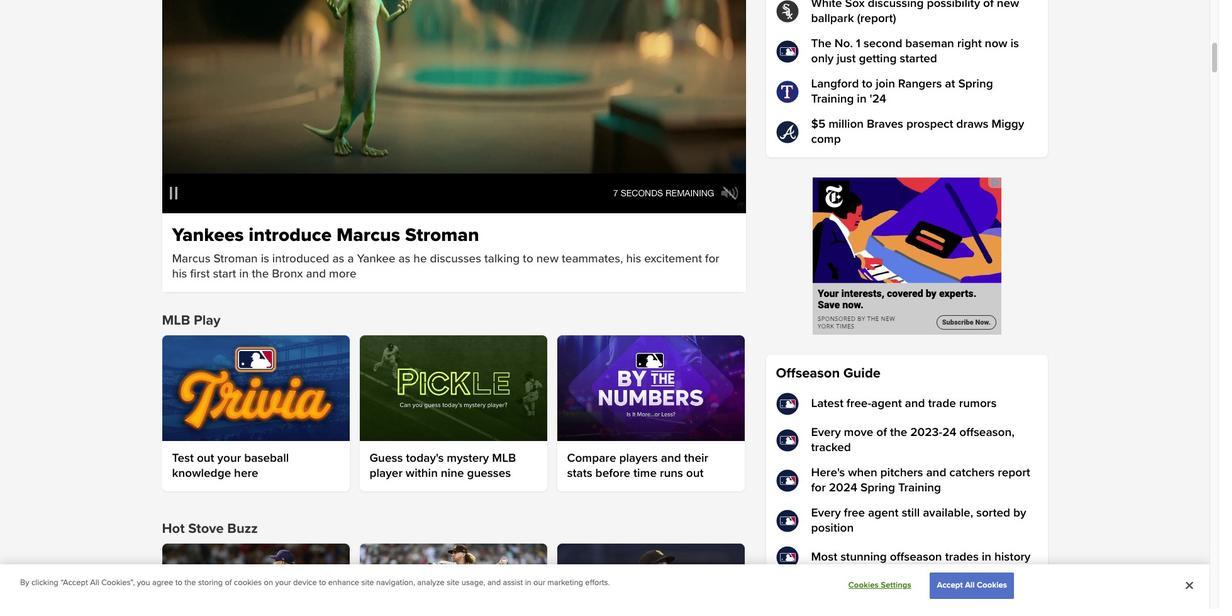 Task type: locate. For each thing, give the bounding box(es) containing it.
and left assist
[[487, 578, 501, 588]]

for down here's at the bottom right
[[811, 481, 826, 495]]

guess today's mystery mlb player within nine guesses
[[370, 451, 516, 480]]

test
[[172, 451, 194, 465]]

no.
[[835, 36, 853, 51]]

1 vertical spatial his
[[172, 267, 187, 281]]

agent down guide
[[871, 396, 902, 411]]

2 every from the top
[[811, 506, 841, 520]]

stroman
[[405, 223, 479, 247], [214, 252, 258, 266]]

2 as from the left
[[399, 252, 410, 266]]

1 horizontal spatial training
[[898, 481, 941, 495]]

2 site from the left
[[447, 578, 459, 588]]

device
[[293, 578, 317, 588]]

1 horizontal spatial all
[[965, 580, 975, 590]]

training
[[811, 92, 854, 106], [898, 481, 941, 495]]

0 vertical spatial mlb
[[162, 312, 190, 329]]

new up now
[[997, 0, 1019, 11]]

by
[[20, 578, 29, 588]]

marcus up 'yankee'
[[337, 223, 400, 247]]

agent for free
[[868, 506, 899, 520]]

in inside langford to join rangers at spring training in '24
[[857, 92, 867, 106]]

new inside yankees introduce marcus stroman marcus stroman is introduced as a yankee as he discusses talking to new teammates, his excitement for his first start in the bronx and more
[[536, 252, 559, 266]]

0 horizontal spatial new
[[536, 252, 559, 266]]

for right excitement
[[705, 252, 720, 266]]

2 mlb image from the top
[[776, 429, 799, 452]]

your inside privacy alert dialog
[[275, 578, 291, 588]]

1 horizontal spatial site
[[447, 578, 459, 588]]

0 vertical spatial of
[[983, 0, 994, 11]]

spring right at
[[958, 77, 993, 91]]

every inside the every free agent still available, sorted by position
[[811, 506, 841, 520]]

by clicking "accept all cookies", you agree to the storing of cookies on your device to enhance site navigation, analyze site usage, and assist in our marketing efforts.
[[20, 578, 610, 588]]

mlb media player group
[[162, 0, 746, 213]]

0 horizontal spatial marcus
[[172, 252, 210, 266]]

agent inside latest free-agent and trade rumors 'link'
[[871, 396, 902, 411]]

training down the langford
[[811, 92, 854, 106]]

is right now
[[1011, 36, 1019, 51]]

0 horizontal spatial out
[[197, 451, 214, 465]]

1 vertical spatial marcus
[[172, 252, 210, 266]]

start
[[213, 267, 236, 281]]

is there a new suitor in snell sweepstakes? image
[[557, 543, 745, 609]]

1 vertical spatial of
[[877, 425, 887, 440]]

0 vertical spatial is
[[1011, 36, 1019, 51]]

0 horizontal spatial the
[[184, 578, 196, 588]]

every free agent still available, sorted by position
[[811, 506, 1027, 535]]

0 vertical spatial stroman
[[405, 223, 479, 247]]

draws
[[957, 117, 989, 131]]

miggy
[[992, 117, 1024, 131]]

1 vertical spatial training
[[898, 481, 941, 495]]

4 mlb image from the top
[[776, 510, 799, 532]]

mlb image inside here's when pitchers and catchers report for 2024 spring training link
[[776, 469, 799, 492]]

0 vertical spatial the
[[252, 267, 269, 281]]

to left join
[[862, 77, 873, 91]]

1 horizontal spatial of
[[877, 425, 887, 440]]

0 horizontal spatial cookies
[[849, 580, 879, 590]]

to right talking
[[523, 252, 533, 266]]

spring down when
[[861, 481, 895, 495]]

mlb image left here's at the bottom right
[[776, 469, 799, 492]]

runs
[[660, 466, 683, 480]]

every up tracked
[[811, 425, 841, 440]]

5 mlb image from the top
[[776, 546, 799, 569]]

buzz
[[227, 520, 258, 537]]

stats
[[567, 466, 592, 480]]

you
[[137, 578, 150, 588]]

stroman up discusses
[[405, 223, 479, 247]]

0 horizontal spatial is
[[261, 252, 269, 266]]

1 horizontal spatial stroman
[[405, 223, 479, 247]]

mlb inside guess today's mystery mlb player within nine guesses
[[492, 451, 516, 465]]

braves image
[[776, 121, 799, 143]]

is inside yankees introduce marcus stroman marcus stroman is introduced as a yankee as he discusses talking to new teammates, his excitement for his first start in the bronx and more
[[261, 252, 269, 266]]

to
[[862, 77, 873, 91], [523, 252, 533, 266], [175, 578, 182, 588], [319, 578, 326, 588]]

accept all cookies
[[937, 580, 1007, 590]]

1 horizontal spatial marcus
[[337, 223, 400, 247]]

here's
[[811, 466, 845, 480]]

2 vertical spatial of
[[225, 578, 232, 588]]

just
[[837, 52, 856, 66]]

knowledge
[[172, 466, 231, 480]]

introduce
[[249, 223, 332, 247]]

mlb
[[162, 312, 190, 329], [492, 451, 516, 465]]

mlb up the guesses
[[492, 451, 516, 465]]

mlb image inside every move of the 2023-24 offseason, tracked link
[[776, 429, 799, 452]]

2 horizontal spatial the
[[890, 425, 907, 440]]

7 seconds remaining element
[[604, 188, 714, 198]]

1 vertical spatial the
[[890, 425, 907, 440]]

second
[[864, 36, 902, 51]]

the
[[811, 36, 832, 51]]

every up the position
[[811, 506, 841, 520]]

mlb image
[[776, 393, 799, 415], [776, 429, 799, 452], [776, 469, 799, 492], [776, 510, 799, 532], [776, 546, 799, 569]]

spring
[[958, 77, 993, 91], [861, 481, 895, 495]]

new inside white sox discussing possibility of new ballpark (report)
[[997, 0, 1019, 11]]

0 horizontal spatial of
[[225, 578, 232, 588]]

and up the runs
[[661, 451, 681, 465]]

all right the "accept
[[90, 578, 99, 588]]

yankees eyeing top free-agent relievers (reports) image
[[162, 543, 349, 609]]

0 vertical spatial his
[[626, 252, 641, 266]]

your up here
[[217, 451, 241, 465]]

1 vertical spatial new
[[536, 252, 559, 266]]

of
[[983, 0, 994, 11], [877, 425, 887, 440], [225, 578, 232, 588]]

1 vertical spatial is
[[261, 252, 269, 266]]

cookies settings
[[849, 580, 911, 590]]

possibility
[[927, 0, 980, 11]]

0 horizontal spatial training
[[811, 92, 854, 106]]

0 horizontal spatial spring
[[861, 481, 895, 495]]

cookies
[[849, 580, 879, 590], [977, 580, 1007, 590]]

the inside privacy alert dialog
[[184, 578, 196, 588]]

the no. 1 second baseman right now is only just getting started
[[811, 36, 1019, 66]]

mlb left play on the bottom of page
[[162, 312, 190, 329]]

the no. 1 second baseman right now is only just getting started link
[[776, 36, 1038, 67]]

sorted
[[976, 506, 1010, 520]]

in right start
[[239, 267, 249, 281]]

0 horizontal spatial site
[[361, 578, 374, 588]]

0 vertical spatial marcus
[[337, 223, 400, 247]]

and down introduced
[[306, 267, 326, 281]]

as left "a"
[[332, 252, 344, 266]]

his left first
[[172, 267, 187, 281]]

training inside here's when pitchers and catchers report for 2024 spring training
[[898, 481, 941, 495]]

the left storing
[[184, 578, 196, 588]]

0 horizontal spatial for
[[705, 252, 720, 266]]

offseason guide
[[776, 365, 881, 382]]

2 vertical spatial the
[[184, 578, 196, 588]]

mystery
[[447, 451, 489, 465]]

ballpark
[[811, 11, 854, 26]]

as
[[332, 252, 344, 266], [399, 252, 410, 266]]

0 horizontal spatial as
[[332, 252, 344, 266]]

cookies down stunning
[[849, 580, 879, 590]]

the inside every move of the 2023-24 offseason, tracked
[[890, 425, 907, 440]]

your right on
[[275, 578, 291, 588]]

site right the enhance
[[361, 578, 374, 588]]

offseason,
[[960, 425, 1015, 440]]

cookies down history
[[977, 580, 1007, 590]]

out down their
[[686, 466, 704, 480]]

advertisement element
[[813, 177, 1001, 335]]

stroman up start
[[214, 252, 258, 266]]

spring inside langford to join rangers at spring training in '24
[[958, 77, 993, 91]]

mlb image
[[776, 40, 799, 63]]

privacy alert dialog
[[0, 565, 1210, 609]]

for inside here's when pitchers and catchers report for 2024 spring training
[[811, 481, 826, 495]]

out up "knowledge"
[[197, 451, 214, 465]]

test out your baseball knowledge here image
[[162, 335, 349, 441]]

1 horizontal spatial the
[[252, 267, 269, 281]]

3 mlb image from the top
[[776, 469, 799, 492]]

1 horizontal spatial for
[[811, 481, 826, 495]]

mlb image down offseason
[[776, 393, 799, 415]]

mlb image for latest free-agent and trade rumors
[[776, 393, 799, 415]]

free-
[[847, 396, 871, 411]]

0 vertical spatial spring
[[958, 77, 993, 91]]

agent inside the every free agent still available, sorted by position
[[868, 506, 899, 520]]

new left teammates,
[[536, 252, 559, 266]]

in right trades
[[982, 550, 992, 564]]

1 vertical spatial mlb
[[492, 451, 516, 465]]

white sox discussing possibility of new ballpark (report)
[[811, 0, 1019, 26]]

play
[[194, 312, 221, 329]]

the inside yankees introduce marcus stroman marcus stroman is introduced as a yankee as he discusses talking to new teammates, his excitement for his first start in the bronx and more
[[252, 267, 269, 281]]

0 horizontal spatial stroman
[[214, 252, 258, 266]]

of inside every move of the 2023-24 offseason, tracked
[[877, 425, 887, 440]]

started
[[900, 52, 937, 66]]

stunning
[[841, 550, 887, 564]]

marcus up first
[[172, 252, 210, 266]]

analyze
[[417, 578, 445, 588]]

site left usage,
[[447, 578, 459, 588]]

as left he
[[399, 252, 410, 266]]

when
[[848, 466, 877, 480]]

navigation,
[[376, 578, 415, 588]]

1 vertical spatial for
[[811, 481, 826, 495]]

move
[[844, 425, 874, 440]]

0 vertical spatial new
[[997, 0, 1019, 11]]

in inside privacy alert dialog
[[525, 578, 531, 588]]

tracked
[[811, 440, 851, 455]]

1 horizontal spatial as
[[399, 252, 410, 266]]

1 horizontal spatial out
[[686, 466, 704, 480]]

1 horizontal spatial is
[[1011, 36, 1019, 51]]

1 horizontal spatial cookies
[[977, 580, 1007, 590]]

all right the accept
[[965, 580, 975, 590]]

2 cookies from the left
[[977, 580, 1007, 590]]

1 horizontal spatial mlb
[[492, 451, 516, 465]]

0 horizontal spatial his
[[172, 267, 187, 281]]

and right pitchers
[[926, 466, 947, 480]]

at
[[945, 77, 955, 91]]

accept all cookies button
[[930, 573, 1014, 599]]

1 vertical spatial every
[[811, 506, 841, 520]]

clicking
[[31, 578, 58, 588]]

1 vertical spatial stroman
[[214, 252, 258, 266]]

24
[[943, 425, 957, 440]]

1 horizontal spatial new
[[997, 0, 1019, 11]]

1 vertical spatial spring
[[861, 481, 895, 495]]

mlb image left the position
[[776, 510, 799, 532]]

their
[[684, 451, 709, 465]]

0 horizontal spatial your
[[217, 451, 241, 465]]

0 horizontal spatial mlb
[[162, 312, 190, 329]]

1 vertical spatial your
[[275, 578, 291, 588]]

1 as from the left
[[332, 252, 344, 266]]

only
[[811, 52, 834, 66]]

0 vertical spatial your
[[217, 451, 241, 465]]

mlb image for here's when pitchers and catchers report for 2024 spring training
[[776, 469, 799, 492]]

7
[[613, 188, 618, 198]]

out
[[197, 451, 214, 465], [686, 466, 704, 480]]

of right move
[[877, 425, 887, 440]]

talking
[[484, 252, 520, 266]]

players
[[619, 451, 658, 465]]

rangers image
[[776, 81, 799, 103]]

in left our
[[525, 578, 531, 588]]

in left '24
[[857, 92, 867, 106]]

mlb image inside every free agent still available, sorted by position link
[[776, 510, 799, 532]]

trade
[[928, 396, 956, 411]]

mlb image left tracked
[[776, 429, 799, 452]]

1 horizontal spatial his
[[626, 252, 641, 266]]

most stunning offseason trades in history
[[811, 550, 1031, 564]]

1 every from the top
[[811, 425, 841, 440]]

2 horizontal spatial of
[[983, 0, 994, 11]]

0 vertical spatial training
[[811, 92, 854, 106]]

hot stove buzz
[[162, 520, 258, 537]]

astros reportedly pushing to sign hader image
[[360, 543, 547, 609]]

0 vertical spatial agent
[[871, 396, 902, 411]]

1 vertical spatial agent
[[868, 506, 899, 520]]

in
[[857, 92, 867, 106], [239, 267, 249, 281], [982, 550, 992, 564], [525, 578, 531, 588]]

your
[[217, 451, 241, 465], [275, 578, 291, 588]]

to right device at the left bottom
[[319, 578, 326, 588]]

1 vertical spatial out
[[686, 466, 704, 480]]

out inside test out your baseball knowledge here
[[197, 451, 214, 465]]

history
[[995, 550, 1031, 564]]

is down introduce
[[261, 252, 269, 266]]

every inside every move of the 2023-24 offseason, tracked
[[811, 425, 841, 440]]

1 horizontal spatial spring
[[958, 77, 993, 91]]

pitchers
[[881, 466, 923, 480]]

0 vertical spatial every
[[811, 425, 841, 440]]

1 horizontal spatial your
[[275, 578, 291, 588]]

0 vertical spatial for
[[705, 252, 720, 266]]

training down pitchers
[[898, 481, 941, 495]]

yankees introduce marcus stroman marcus stroman is introduced as a yankee as he discusses talking to new teammates, his excitement for his first start in the bronx and more
[[172, 223, 720, 281]]

pause (space) image
[[170, 187, 177, 200]]

the
[[252, 267, 269, 281], [890, 425, 907, 440], [184, 578, 196, 588]]

teammates,
[[562, 252, 623, 266]]

braves
[[867, 117, 904, 131]]

the left bronx
[[252, 267, 269, 281]]

0 vertical spatial out
[[197, 451, 214, 465]]

the left 2023-
[[890, 425, 907, 440]]

agent left the still
[[868, 506, 899, 520]]

1 mlb image from the top
[[776, 393, 799, 415]]

and left trade
[[905, 396, 925, 411]]

of right possibility
[[983, 0, 994, 11]]

of right storing
[[225, 578, 232, 588]]

his left excitement
[[626, 252, 641, 266]]

mlb image left most
[[776, 546, 799, 569]]



Task type: describe. For each thing, give the bounding box(es) containing it.
compare players and their stats before time runs out link
[[567, 451, 735, 481]]

in inside yankees introduce marcus stroman marcus stroman is introduced as a yankee as he discusses talking to new teammates, his excitement for his first start in the bronx and more
[[239, 267, 249, 281]]

every free agent still available, sorted by position link
[[776, 506, 1038, 536]]

guess
[[370, 451, 403, 465]]

guesses
[[467, 466, 511, 480]]

rangers
[[898, 77, 942, 91]]

today's
[[406, 451, 444, 465]]

white sox image
[[776, 0, 799, 23]]

to right agree at the left of page
[[175, 578, 182, 588]]

to inside yankees introduce marcus stroman marcus stroman is introduced as a yankee as he discusses talking to new teammates, his excitement for his first start in the bronx and more
[[523, 252, 533, 266]]

mlb play
[[162, 312, 221, 329]]

1 cookies from the left
[[849, 580, 879, 590]]

for inside yankees introduce marcus stroman marcus stroman is introduced as a yankee as he discusses talking to new teammates, his excitement for his first start in the bronx and more
[[705, 252, 720, 266]]

0 horizontal spatial all
[[90, 578, 99, 588]]

test out your baseball knowledge here link
[[172, 451, 339, 481]]

1 site from the left
[[361, 578, 374, 588]]

available,
[[923, 506, 973, 520]]

cookies settings button
[[841, 573, 919, 598]]

guide
[[844, 365, 881, 382]]

out inside compare players and their stats before time runs out
[[686, 466, 704, 480]]

compare players and their stats before time runs out image
[[557, 335, 745, 441]]

latest free-agent and trade rumors
[[811, 396, 997, 411]]

latest
[[811, 396, 844, 411]]

assist
[[503, 578, 523, 588]]

still
[[902, 506, 920, 520]]

and inside privacy alert dialog
[[487, 578, 501, 588]]

$5
[[811, 117, 826, 131]]

usage,
[[462, 578, 485, 588]]

agent for free-
[[871, 396, 902, 411]]

of inside white sox discussing possibility of new ballpark (report)
[[983, 0, 994, 11]]

spring inside here's when pitchers and catchers report for 2024 spring training
[[861, 481, 895, 495]]

compare players and their stats before time runs out
[[567, 451, 709, 480]]

(report)
[[857, 11, 896, 26]]

$5 million braves prospect draws miggy comp link
[[776, 117, 1038, 147]]

langford to join rangers at spring training in '24 link
[[776, 77, 1038, 107]]

1
[[856, 36, 861, 51]]

he
[[414, 252, 427, 266]]

comp
[[811, 132, 841, 147]]

every move of the 2023-24 offseason, tracked
[[811, 425, 1015, 455]]

our
[[534, 578, 545, 588]]

mlb image for every free agent still available, sorted by position
[[776, 510, 799, 532]]

discussing
[[868, 0, 924, 11]]

within
[[406, 466, 438, 480]]

cookies
[[234, 578, 262, 588]]

accept
[[937, 580, 963, 590]]

catchers
[[950, 466, 995, 480]]

offseason
[[776, 365, 840, 382]]

offseason
[[890, 550, 942, 564]]

join
[[876, 77, 895, 91]]

is inside the no. 1 second baseman right now is only just getting started
[[1011, 36, 1019, 51]]

agree
[[152, 578, 173, 588]]

on
[[264, 578, 273, 588]]

right
[[957, 36, 982, 51]]

settings
[[881, 580, 911, 590]]

here's when pitchers and catchers report for 2024 spring training link
[[776, 466, 1038, 496]]

prospect
[[907, 117, 953, 131]]

here's when pitchers and catchers report for 2024 spring training
[[811, 466, 1030, 495]]

white
[[811, 0, 842, 11]]

$5 million braves prospect draws miggy comp
[[811, 117, 1024, 147]]

un-mute (m) image
[[721, 187, 738, 200]]

of inside privacy alert dialog
[[225, 578, 232, 588]]

storing
[[198, 578, 223, 588]]

efforts.
[[585, 578, 610, 588]]

most
[[811, 550, 838, 564]]

7 seconds remaining
[[613, 188, 714, 198]]

now
[[985, 36, 1008, 51]]

and inside here's when pitchers and catchers report for 2024 spring training
[[926, 466, 947, 480]]

nine
[[441, 466, 464, 480]]

compare
[[567, 451, 616, 465]]

your inside test out your baseball knowledge here
[[217, 451, 241, 465]]

first
[[190, 267, 210, 281]]

sox
[[845, 0, 865, 11]]

report
[[998, 466, 1030, 480]]

seconds
[[621, 188, 663, 198]]

training inside langford to join rangers at spring training in '24
[[811, 92, 854, 106]]

to inside langford to join rangers at spring training in '24
[[862, 77, 873, 91]]

"accept
[[60, 578, 88, 588]]

marketing
[[548, 578, 583, 588]]

mlb image for every move of the 2023-24 offseason, tracked
[[776, 429, 799, 452]]

million
[[829, 117, 864, 131]]

baseman
[[906, 36, 954, 51]]

excitement
[[644, 252, 702, 266]]

player
[[370, 466, 403, 480]]

time
[[634, 466, 657, 480]]

mlb image for most stunning offseason trades in history
[[776, 546, 799, 569]]

2024
[[829, 481, 858, 495]]

and inside 'link'
[[905, 396, 925, 411]]

and inside compare players and their stats before time runs out
[[661, 451, 681, 465]]

all inside button
[[965, 580, 975, 590]]

'24
[[870, 92, 886, 106]]

every for every move of the 2023-24 offseason, tracked
[[811, 425, 841, 440]]

every for every free agent still available, sorted by position
[[811, 506, 841, 520]]

most stunning offseason trades in history link
[[776, 546, 1038, 569]]

stove
[[188, 520, 224, 537]]

guess today's mystery mlb player within nine guesses link
[[370, 451, 537, 481]]

and inside yankees introduce marcus stroman marcus stroman is introduced as a yankee as he discusses talking to new teammates, his excitement for his first start in the bronx and more
[[306, 267, 326, 281]]

rumors
[[959, 396, 997, 411]]

guess today's mystery mlb player within nine guesses image
[[360, 335, 547, 441]]

yankees
[[172, 223, 244, 247]]

hot
[[162, 520, 185, 537]]

free
[[844, 506, 865, 520]]

2023-
[[911, 425, 943, 440]]

bronx
[[272, 267, 303, 281]]

every move of the 2023-24 offseason, tracked link
[[776, 425, 1038, 456]]

langford
[[811, 77, 859, 91]]

getting
[[859, 52, 897, 66]]

before
[[596, 466, 630, 480]]

introduced
[[272, 252, 329, 266]]



Task type: vqa. For each thing, say whether or not it's contained in the screenshot.
CIN icon
no



